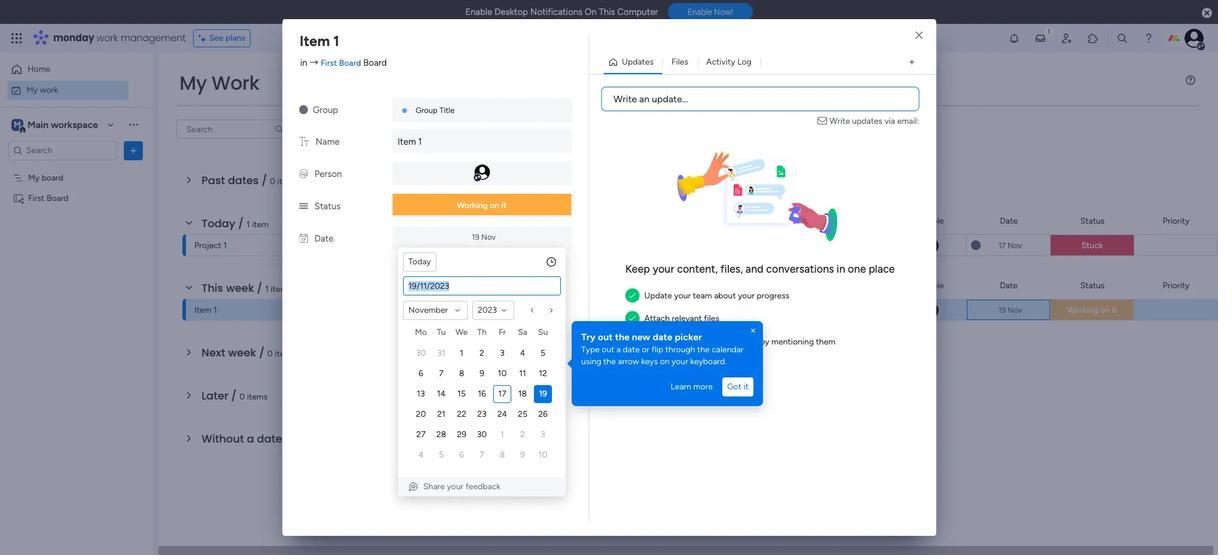 Task type: vqa. For each thing, say whether or not it's contained in the screenshot.
v2 download image
no



Task type: describe. For each thing, give the bounding box(es) containing it.
0 vertical spatial in
[[300, 57, 307, 68]]

notifications image
[[1009, 32, 1021, 44]]

grid containing mo
[[411, 325, 553, 465]]

0 vertical spatial date
[[1000, 216, 1018, 226]]

invite members image
[[1061, 32, 1073, 44]]

close image
[[916, 31, 923, 40]]

1 horizontal spatial 4 button
[[514, 345, 532, 363]]

0 vertical spatial 5 button
[[534, 345, 552, 363]]

0 for past dates /
[[270, 176, 275, 187]]

today for today
[[409, 257, 431, 267]]

1 horizontal spatial 19 nov
[[999, 305, 1023, 314]]

1 vertical spatial first board
[[671, 306, 712, 316]]

search everything image
[[1117, 32, 1129, 44]]

16 button
[[473, 385, 491, 403]]

on
[[585, 7, 597, 17]]

1 inside the today / 1 item
[[247, 220, 250, 230]]

item 1 dialog
[[0, 0, 1219, 555]]

apps image
[[1088, 32, 1100, 44]]

0 vertical spatial 8 button
[[453, 365, 471, 383]]

1 vertical spatial 2 button
[[514, 426, 532, 444]]

th
[[478, 327, 487, 337]]

1 horizontal spatial in
[[837, 263, 846, 276]]

2 horizontal spatial date
[[653, 331, 673, 343]]

2 horizontal spatial first
[[671, 306, 688, 316]]

keep
[[626, 263, 650, 276]]

2 people from the top
[[919, 280, 944, 290]]

tu
[[437, 327, 446, 337]]

working on it inside item 1 dialog
[[457, 200, 507, 211]]

log
[[738, 57, 752, 67]]

su
[[538, 327, 548, 337]]

update...
[[652, 93, 688, 105]]

1 horizontal spatial 30 button
[[473, 426, 491, 444]]

0 horizontal spatial 4
[[419, 450, 424, 460]]

without
[[202, 431, 244, 446]]

share your feedback
[[424, 482, 501, 492]]

12
[[539, 369, 547, 379]]

to-do
[[811, 242, 832, 251]]

1 vertical spatial on
[[1101, 305, 1110, 315]]

by
[[761, 337, 770, 347]]

0 vertical spatial item 1
[[300, 32, 339, 50]]

calendar
[[712, 345, 744, 355]]

inbox image
[[1035, 32, 1047, 44]]

keyboard.
[[691, 357, 727, 367]]

updates
[[622, 57, 654, 67]]

enable now!
[[688, 7, 733, 17]]

update
[[645, 291, 672, 301]]

0 horizontal spatial 10 button
[[494, 365, 512, 383]]

0 horizontal spatial 2
[[480, 348, 485, 358]]

0 horizontal spatial 3
[[500, 348, 505, 358]]

13
[[417, 389, 425, 399]]

plans
[[226, 33, 245, 43]]

my board
[[28, 173, 63, 183]]

0 horizontal spatial 2 button
[[473, 345, 491, 363]]

0 vertical spatial out
[[598, 331, 613, 343]]

it inside dialog
[[502, 200, 507, 211]]

updates
[[853, 116, 883, 126]]

got it button
[[723, 378, 754, 397]]

17 nov
[[999, 241, 1023, 250]]

week for this
[[226, 281, 254, 296]]

add view image
[[910, 58, 915, 67]]

26 button
[[534, 406, 552, 424]]

2 horizontal spatial group
[[830, 216, 854, 226]]

2 vertical spatial the
[[604, 357, 616, 367]]

item inside this week / 1 item
[[271, 284, 288, 294]]

via
[[885, 116, 896, 126]]

21 button
[[433, 406, 451, 424]]

13 button
[[412, 385, 430, 403]]

9 for the topmost 9 button
[[480, 369, 485, 379]]

0 horizontal spatial 30
[[416, 348, 426, 358]]

write updates via email:
[[830, 116, 920, 126]]

0 vertical spatial 4
[[520, 348, 526, 358]]

1 vertical spatial 1 button
[[494, 426, 512, 444]]

this week / 1 item
[[202, 281, 288, 296]]

november
[[409, 305, 448, 315]]

1 vertical spatial 9 button
[[514, 446, 532, 464]]

them
[[816, 337, 836, 347]]

1 vertical spatial it
[[1113, 305, 1118, 315]]

today button
[[403, 252, 437, 272]]

customize button
[[382, 120, 446, 139]]

week for next
[[228, 345, 256, 360]]

1 vertical spatial 6 button
[[453, 446, 471, 464]]

1 vertical spatial 5 button
[[433, 446, 451, 464]]

19 button
[[534, 385, 552, 403]]

project 1
[[194, 241, 227, 251]]

through
[[666, 345, 696, 355]]

0 vertical spatial 10
[[498, 369, 507, 379]]

next
[[202, 345, 225, 360]]

november button
[[403, 301, 468, 320]]

1 vertical spatial item 1
[[398, 136, 422, 147]]

next image
[[547, 306, 556, 315]]

close image
[[749, 326, 759, 336]]

0 horizontal spatial item
[[194, 305, 212, 315]]

files button
[[663, 53, 698, 72]]

1 vertical spatial a
[[247, 431, 254, 446]]

1 horizontal spatial 3 button
[[534, 426, 552, 444]]

about
[[714, 291, 736, 301]]

progress
[[757, 291, 790, 301]]

items inside later / 0 items
[[247, 392, 268, 402]]

working inside item 1 dialog
[[457, 200, 488, 211]]

a inside try out the new date picker type out a date or flip through the calendar using the arrow keys on your keyboard.
[[617, 345, 621, 355]]

arrow
[[618, 357, 639, 367]]

28 button
[[433, 426, 451, 444]]

today for today / 1 item
[[202, 216, 235, 231]]

2 vertical spatial item 1
[[194, 305, 217, 315]]

m
[[14, 119, 21, 130]]

8 for top 8 "button"
[[459, 369, 464, 379]]

1 vertical spatial 2
[[521, 430, 525, 440]]

29 button
[[453, 426, 471, 444]]

23
[[478, 409, 487, 419]]

jacob simon image
[[1185, 29, 1204, 48]]

date inside item 1 dialog
[[315, 233, 334, 244]]

1 vertical spatial 10 button
[[534, 446, 552, 464]]

1 vertical spatial status
[[1081, 216, 1105, 226]]

row group containing 30
[[411, 343, 553, 465]]

1 vertical spatial 8 button
[[494, 446, 512, 464]]

7 for bottommost 7 button
[[480, 450, 484, 460]]

0 horizontal spatial group
[[313, 105, 338, 115]]

1 horizontal spatial this
[[599, 7, 615, 17]]

we
[[456, 327, 468, 337]]

write an update... button
[[601, 87, 920, 111]]

1 horizontal spatial item
[[300, 32, 330, 50]]

1 horizontal spatial first board link
[[669, 300, 780, 321]]

0 horizontal spatial 6 button
[[412, 365, 430, 383]]

activity log
[[707, 57, 752, 67]]

your right about
[[738, 291, 755, 301]]

first inside in → first board board
[[321, 58, 337, 68]]

1 vertical spatial out
[[602, 345, 615, 355]]

1 vertical spatial working
[[1068, 305, 1099, 315]]

see
[[209, 33, 224, 43]]

notify
[[645, 337, 669, 347]]

14 button
[[433, 385, 451, 403]]

7 for left 7 button
[[439, 369, 444, 379]]

my for my work
[[26, 85, 38, 95]]

group title
[[416, 106, 455, 115]]

1 vertical spatial 30
[[477, 430, 487, 440]]

see plans button
[[193, 29, 251, 47]]

nov inside item 1 dialog
[[482, 232, 496, 241]]

learn more
[[671, 382, 713, 392]]

try out the new date picker heading
[[582, 331, 754, 344]]

my work
[[26, 85, 58, 95]]

1 horizontal spatial 6
[[460, 450, 464, 460]]

see plans
[[209, 33, 245, 43]]

0 vertical spatial the
[[615, 331, 630, 343]]

19 inside button
[[539, 389, 547, 399]]

mentioning
[[772, 337, 814, 347]]

update your team about your progress
[[645, 291, 790, 301]]

mo
[[415, 327, 427, 337]]

0 horizontal spatial 3 button
[[494, 345, 512, 363]]

name
[[316, 136, 340, 147]]

my work
[[179, 69, 260, 96]]

0 vertical spatial 9 button
[[473, 365, 491, 383]]

specific
[[671, 337, 700, 347]]

try
[[582, 331, 596, 343]]

share your feedback link
[[408, 481, 556, 493]]

updates button
[[604, 53, 663, 72]]

1 horizontal spatial date
[[623, 345, 640, 355]]

0 horizontal spatial 7 button
[[433, 365, 451, 383]]

1 horizontal spatial 10
[[539, 450, 548, 460]]

today / 1 item
[[202, 216, 269, 231]]

1 vertical spatial the
[[698, 345, 710, 355]]

1 vertical spatial working on it
[[1068, 305, 1118, 315]]

15
[[458, 389, 466, 399]]

on inside item 1 dialog
[[490, 200, 500, 211]]

keep your content, files, and conversations in one place
[[626, 263, 895, 276]]

15 button
[[453, 385, 471, 403]]

1 horizontal spatial group
[[416, 106, 438, 115]]

v2 sun image
[[299, 105, 308, 115]]

0 horizontal spatial 6
[[419, 369, 424, 379]]

management
[[121, 31, 186, 45]]

19 inside item 1 dialog
[[472, 232, 480, 241]]

got it
[[728, 382, 749, 392]]

17 button
[[494, 385, 512, 403]]

dapulse date column image
[[299, 233, 308, 244]]

workspace selection element
[[11, 118, 100, 133]]

next week / 0 items
[[202, 345, 296, 360]]

31
[[438, 348, 446, 358]]

1 vertical spatial this
[[202, 281, 223, 296]]



Task type: locate. For each thing, give the bounding box(es) containing it.
work for monday
[[97, 31, 118, 45]]

this
[[599, 7, 615, 17], [202, 281, 223, 296]]

your
[[653, 263, 675, 276], [675, 291, 691, 301], [738, 291, 755, 301], [672, 357, 689, 367], [447, 482, 464, 492]]

now!
[[715, 7, 733, 17]]

1 horizontal spatial 5
[[541, 348, 546, 358]]

0 horizontal spatial 1 button
[[453, 345, 471, 363]]

0 vertical spatial 1 button
[[453, 345, 471, 363]]

1 vertical spatial 3
[[541, 430, 546, 440]]

6
[[419, 369, 424, 379], [460, 450, 464, 460]]

out
[[598, 331, 613, 343], [602, 345, 615, 355]]

my inside button
[[26, 85, 38, 95]]

1 vertical spatial 4 button
[[412, 446, 430, 464]]

first board
[[28, 193, 69, 203], [671, 306, 712, 316]]

your for team
[[675, 291, 691, 301]]

0 horizontal spatial working
[[457, 200, 488, 211]]

item up next on the bottom
[[194, 305, 212, 315]]

a up arrow
[[617, 345, 621, 355]]

learn
[[671, 382, 692, 392]]

22
[[457, 409, 467, 419]]

1 vertical spatial 30 button
[[473, 426, 491, 444]]

1 horizontal spatial working on it
[[1068, 305, 1118, 315]]

5 button down 28 button
[[433, 446, 451, 464]]

team for about
[[693, 291, 712, 301]]

28
[[437, 430, 446, 440]]

work down home at the left top of page
[[40, 85, 58, 95]]

dapulse text column image
[[299, 136, 309, 147]]

enable left now!
[[688, 7, 713, 17]]

1 horizontal spatial 9
[[521, 450, 525, 460]]

1 vertical spatial 6
[[460, 450, 464, 460]]

first right the shareable board image
[[28, 193, 45, 203]]

19
[[472, 232, 480, 241], [999, 305, 1006, 314], [539, 389, 547, 399]]

on inside try out the new date picker type out a date or flip through the calendar using the arrow keys on your keyboard.
[[660, 357, 670, 367]]

1 horizontal spatial today
[[409, 257, 431, 267]]

2 vertical spatial date
[[1000, 280, 1018, 290]]

25 button
[[514, 406, 532, 424]]

6 button up 13
[[412, 365, 430, 383]]

0 vertical spatial work
[[97, 31, 118, 45]]

today up november
[[409, 257, 431, 267]]

notifications
[[530, 7, 583, 17]]

work inside button
[[40, 85, 58, 95]]

1 vertical spatial item
[[398, 136, 416, 147]]

later
[[202, 388, 229, 403]]

0 vertical spatial week
[[226, 281, 254, 296]]

item 1 down customize at the top of page
[[398, 136, 422, 147]]

0 vertical spatial 6 button
[[412, 365, 430, 383]]

saturday element
[[513, 325, 533, 343]]

14
[[437, 389, 446, 399]]

0 vertical spatial 10 button
[[494, 365, 512, 383]]

9 for bottom 9 button
[[521, 450, 525, 460]]

0 vertical spatial on
[[490, 200, 500, 211]]

group up customize at the top of page
[[416, 106, 438, 115]]

0 horizontal spatial in
[[300, 57, 307, 68]]

priority
[[1163, 216, 1190, 226], [1163, 280, 1190, 290]]

0 vertical spatial item
[[252, 220, 269, 230]]

out right 'try'
[[598, 331, 613, 343]]

23 button
[[473, 406, 491, 424]]

29
[[457, 430, 467, 440]]

envelope o image
[[818, 115, 830, 127]]

week right next on the bottom
[[228, 345, 256, 360]]

do
[[823, 242, 832, 251]]

8 up 15
[[459, 369, 464, 379]]

picker
[[675, 331, 702, 343]]

my down home at the left top of page
[[26, 85, 38, 95]]

19 nov inside item 1 dialog
[[472, 232, 496, 241]]

1 horizontal spatial 1 button
[[494, 426, 512, 444]]

the right using
[[604, 357, 616, 367]]

date right dapulse date column 'image'
[[315, 233, 334, 244]]

1 image
[[1044, 25, 1055, 38]]

work for my
[[40, 85, 58, 95]]

30 button down monday element
[[412, 345, 430, 363]]

v2 multiple person column image
[[299, 169, 308, 179]]

write
[[614, 93, 637, 105], [830, 116, 851, 126]]

20
[[416, 409, 426, 419]]

dates
[[228, 173, 259, 188]]

1 horizontal spatial 3
[[541, 430, 546, 440]]

1 horizontal spatial 8 button
[[494, 446, 512, 464]]

5 down 28 button
[[439, 450, 444, 460]]

items inside next week / 0 items
[[275, 349, 296, 359]]

0 horizontal spatial first
[[28, 193, 45, 203]]

0 vertical spatial item
[[300, 32, 330, 50]]

9 button up 16
[[473, 365, 491, 383]]

search image
[[275, 124, 284, 134]]

attach
[[645, 314, 670, 324]]

0 vertical spatial today
[[202, 216, 235, 231]]

6 down 29 button
[[460, 450, 464, 460]]

and
[[746, 263, 764, 276]]

first right → on the top left
[[321, 58, 337, 68]]

my left board
[[28, 173, 40, 183]]

your inside try out the new date picker type out a date or flip through the calendar using the arrow keys on your keyboard.
[[672, 357, 689, 367]]

row group
[[411, 343, 553, 465]]

new
[[632, 331, 651, 343]]

first board link up notify specific team members by mentioning them
[[669, 300, 780, 321]]

4 button down 27 button
[[412, 446, 430, 464]]

21
[[437, 409, 446, 419]]

2 vertical spatial 0
[[240, 392, 245, 402]]

5 button
[[534, 345, 552, 363], [433, 446, 451, 464]]

week down project 1
[[226, 281, 254, 296]]

team left about
[[693, 291, 712, 301]]

2 button down the '25' button
[[514, 426, 532, 444]]

write for write updates via email:
[[830, 116, 851, 126]]

write inside write an update... button
[[614, 93, 637, 105]]

using
[[582, 357, 602, 367]]

later / 0 items
[[202, 388, 268, 403]]

the up keyboard.
[[698, 345, 710, 355]]

22 button
[[453, 406, 471, 424]]

8 up the feedback at the left bottom of page
[[500, 450, 505, 460]]

1 people from the top
[[919, 216, 944, 226]]

status
[[315, 201, 341, 212], [1081, 216, 1105, 226], [1081, 280, 1105, 290]]

first board up picker
[[671, 306, 712, 316]]

help image
[[1143, 32, 1155, 44]]

date up arrow
[[623, 345, 640, 355]]

items for past dates /
[[277, 176, 298, 187]]

8 for the bottommost 8 "button"
[[500, 450, 505, 460]]

0 vertical spatial 30 button
[[412, 345, 430, 363]]

date up flip
[[653, 331, 673, 343]]

0 for next week /
[[267, 349, 273, 359]]

working on it
[[457, 200, 507, 211], [1068, 305, 1118, 315]]

first board down my board
[[28, 193, 69, 203]]

0 vertical spatial 7
[[439, 369, 444, 379]]

0 horizontal spatial today
[[202, 216, 235, 231]]

0 right dates
[[270, 176, 275, 187]]

grid
[[411, 325, 553, 465]]

9 button down the '25' button
[[514, 446, 532, 464]]

0
[[270, 176, 275, 187], [267, 349, 273, 359], [240, 392, 245, 402]]

None search field
[[176, 120, 289, 139]]

content,
[[677, 263, 718, 276]]

8 button up the feedback at the left bottom of page
[[494, 446, 512, 464]]

tuesday element
[[431, 325, 452, 343]]

17 for 17
[[499, 389, 507, 399]]

5 down sunday element
[[541, 348, 546, 358]]

Date field
[[404, 277, 561, 295]]

5 button down sunday element
[[534, 345, 552, 363]]

1 horizontal spatial 19
[[539, 389, 547, 399]]

a
[[617, 345, 621, 355], [247, 431, 254, 446]]

1 vertical spatial 19
[[999, 305, 1006, 314]]

3 button down friday element
[[494, 345, 512, 363]]

workspace image
[[11, 118, 23, 131]]

1 vertical spatial item
[[271, 284, 288, 294]]

2 down the '25' button
[[521, 430, 525, 440]]

1 horizontal spatial 17
[[999, 241, 1006, 250]]

5 for bottommost 5 button
[[439, 450, 444, 460]]

1 horizontal spatial 7 button
[[473, 446, 491, 464]]

1 horizontal spatial 8
[[500, 450, 505, 460]]

0 inside next week / 0 items
[[267, 349, 273, 359]]

0 inside past dates / 0 items
[[270, 176, 275, 187]]

team up keyboard.
[[702, 337, 721, 347]]

date down 17 nov
[[1000, 280, 1018, 290]]

1 vertical spatial 8
[[500, 450, 505, 460]]

add time image
[[546, 256, 558, 268]]

previous image
[[528, 306, 537, 315]]

group right v2 sun image
[[313, 105, 338, 115]]

on
[[490, 200, 500, 211], [1101, 305, 1110, 315], [660, 357, 670, 367]]

3 down friday element
[[500, 348, 505, 358]]

files,
[[721, 263, 743, 276]]

5 for top 5 button
[[541, 348, 546, 358]]

24 button
[[494, 406, 512, 424]]

0 up later / 0 items
[[267, 349, 273, 359]]

wednesday element
[[452, 325, 472, 343]]

v2 status image
[[299, 201, 308, 212]]

7 button up 14
[[433, 365, 451, 383]]

1 vertical spatial 7 button
[[473, 446, 491, 464]]

11
[[519, 369, 526, 379]]

status right v2 status icon at the left
[[315, 201, 341, 212]]

3
[[500, 348, 505, 358], [541, 430, 546, 440]]

0 right later
[[240, 392, 245, 402]]

4 down 27 button
[[419, 450, 424, 460]]

one
[[848, 263, 867, 276]]

2 vertical spatial status
[[1081, 280, 1105, 290]]

relevant
[[672, 314, 702, 324]]

status down stuck
[[1081, 280, 1105, 290]]

0 vertical spatial 19 nov
[[472, 232, 496, 241]]

status inside item 1 dialog
[[315, 201, 341, 212]]

30 down 23 button
[[477, 430, 487, 440]]

7 button up the feedback at the left bottom of page
[[473, 446, 491, 464]]

your for content,
[[653, 263, 675, 276]]

30 down monday element
[[416, 348, 426, 358]]

enable desktop notifications on this computer
[[466, 7, 659, 17]]

write left the updates
[[830, 116, 851, 126]]

1 vertical spatial 5
[[439, 450, 444, 460]]

place
[[869, 263, 895, 276]]

0 horizontal spatial 4 button
[[412, 446, 430, 464]]

work right the monday
[[97, 31, 118, 45]]

board inside in → first board board
[[339, 58, 361, 68]]

files
[[672, 57, 689, 67]]

first board link inside item 1 dialog
[[321, 58, 361, 68]]

18 button
[[514, 385, 532, 403]]

your down through
[[672, 357, 689, 367]]

Filter dashboard by text search field
[[176, 120, 289, 139]]

1 priority from the top
[[1163, 216, 1190, 226]]

write for write an update...
[[614, 93, 637, 105]]

workspace
[[51, 119, 98, 130]]

1 horizontal spatial first
[[321, 58, 337, 68]]

7 down "31" button
[[439, 369, 444, 379]]

1 vertical spatial 7
[[480, 450, 484, 460]]

17 inside button
[[499, 389, 507, 399]]

10 button left 11
[[494, 365, 512, 383]]

9 up 16
[[480, 369, 485, 379]]

my for my board
[[28, 173, 40, 183]]

0 horizontal spatial 5 button
[[433, 446, 451, 464]]

learn more button
[[666, 378, 718, 397]]

3 down 26 button
[[541, 430, 546, 440]]

2023 button
[[473, 301, 515, 320]]

past dates / 0 items
[[202, 173, 298, 188]]

4 button down saturday 'element' at the bottom left of the page
[[514, 345, 532, 363]]

27 button
[[412, 426, 430, 444]]

0 vertical spatial 2
[[480, 348, 485, 358]]

team for members
[[702, 337, 721, 347]]

items inside past dates / 0 items
[[277, 176, 298, 187]]

0 vertical spatial 5
[[541, 348, 546, 358]]

12 button
[[534, 365, 552, 383]]

today inside button
[[409, 257, 431, 267]]

17
[[999, 241, 1006, 250], [499, 389, 507, 399]]

1 vertical spatial date
[[623, 345, 640, 355]]

date right "without" at the bottom of page
[[257, 431, 282, 446]]

item 1 up → on the top left
[[300, 32, 339, 50]]

feedback
[[466, 482, 501, 492]]

2 priority from the top
[[1163, 280, 1190, 290]]

30 button down 23 button
[[473, 426, 491, 444]]

in left → on the top left
[[300, 57, 307, 68]]

8 button up 15
[[453, 365, 471, 383]]

thursday element
[[472, 325, 492, 343]]

7 button
[[433, 365, 451, 383], [473, 446, 491, 464]]

0 horizontal spatial date
[[257, 431, 282, 446]]

it inside 'button'
[[744, 382, 749, 392]]

the left the new on the right
[[615, 331, 630, 343]]

friday element
[[492, 325, 513, 343]]

this down project 1
[[202, 281, 223, 296]]

1 button down wednesday element
[[453, 345, 471, 363]]

2 horizontal spatial item
[[398, 136, 416, 147]]

enable for enable desktop notifications on this computer
[[466, 7, 493, 17]]

0 horizontal spatial 19 nov
[[472, 232, 496, 241]]

1 horizontal spatial 7
[[480, 450, 484, 460]]

today
[[202, 216, 235, 231], [409, 257, 431, 267]]

17 for 17 nov
[[999, 241, 1006, 250]]

item up → on the top left
[[300, 32, 330, 50]]

enable inside enable now! button
[[688, 7, 713, 17]]

Search in workspace field
[[25, 144, 100, 157]]

0 horizontal spatial on
[[490, 200, 500, 211]]

first
[[321, 58, 337, 68], [28, 193, 45, 203], [671, 306, 688, 316]]

20 button
[[412, 406, 430, 424]]

1 horizontal spatial write
[[830, 116, 851, 126]]

1 button down 24 button
[[494, 426, 512, 444]]

shareable board image
[[13, 192, 24, 204]]

6 button down 29 button
[[453, 446, 471, 464]]

sunday element
[[533, 325, 553, 343]]

1 vertical spatial in
[[837, 263, 846, 276]]

9
[[480, 369, 485, 379], [521, 450, 525, 460]]

0 vertical spatial 8
[[459, 369, 464, 379]]

0 inside later / 0 items
[[240, 392, 245, 402]]

email:
[[898, 116, 920, 126]]

0 horizontal spatial enable
[[466, 7, 493, 17]]

items
[[277, 176, 298, 187], [275, 349, 296, 359], [247, 392, 268, 402]]

1 inside this week / 1 item
[[265, 284, 269, 294]]

status up stuck
[[1081, 216, 1105, 226]]

my left 'work'
[[179, 69, 207, 96]]

2 horizontal spatial 19
[[999, 305, 1006, 314]]

1 vertical spatial first
[[28, 193, 45, 203]]

10 button down 26 button
[[534, 446, 552, 464]]

conversations
[[767, 263, 834, 276]]

out right type
[[602, 345, 615, 355]]

write an update...
[[614, 93, 688, 105]]

your for feedback
[[447, 482, 464, 492]]

2 horizontal spatial on
[[1101, 305, 1110, 315]]

0 vertical spatial 30
[[416, 348, 426, 358]]

1 vertical spatial 9
[[521, 450, 525, 460]]

board
[[363, 57, 387, 68], [339, 58, 361, 68], [47, 193, 69, 203], [714, 216, 736, 226], [690, 306, 712, 316]]

2 horizontal spatial item 1
[[398, 136, 422, 147]]

1 horizontal spatial 5 button
[[534, 345, 552, 363]]

18
[[519, 389, 527, 399]]

computer
[[618, 7, 659, 17]]

the
[[615, 331, 630, 343], [698, 345, 710, 355], [604, 357, 616, 367]]

fr
[[499, 327, 506, 337]]

2 button down 'thursday' element
[[473, 345, 491, 363]]

work
[[212, 69, 260, 96]]

→
[[310, 57, 319, 68]]

3 button down 26 button
[[534, 426, 552, 444]]

6 up 13
[[419, 369, 424, 379]]

first board link right → on the top left
[[321, 58, 361, 68]]

0 horizontal spatial working on it
[[457, 200, 507, 211]]

home button
[[7, 60, 129, 79]]

1 vertical spatial priority
[[1163, 280, 1190, 290]]

select product image
[[11, 32, 23, 44]]

6 button
[[412, 365, 430, 383], [453, 446, 471, 464]]

nov
[[482, 232, 496, 241], [1008, 241, 1023, 250], [1008, 305, 1023, 314]]

0 vertical spatial 17
[[999, 241, 1006, 250]]

enable for enable now!
[[688, 7, 713, 17]]

write left the an
[[614, 93, 637, 105]]

your up attach relevant files
[[675, 291, 691, 301]]

0 horizontal spatial 9
[[480, 369, 485, 379]]

10 down 26 button
[[539, 450, 548, 460]]

list box containing my board
[[0, 165, 153, 370]]

0 vertical spatial 6
[[419, 369, 424, 379]]

7 up the feedback at the left bottom of page
[[480, 450, 484, 460]]

9 down the '25' button
[[521, 450, 525, 460]]

your right share
[[447, 482, 464, 492]]

group up do
[[830, 216, 854, 226]]

30
[[416, 348, 426, 358], [477, 430, 487, 440]]

item 1 up next on the bottom
[[194, 305, 217, 315]]

items for next week /
[[275, 349, 296, 359]]

item
[[300, 32, 330, 50], [398, 136, 416, 147], [194, 305, 212, 315]]

enable left 'desktop'
[[466, 7, 493, 17]]

attach relevant files
[[645, 314, 720, 324]]

in left "one" at the top right of the page
[[837, 263, 846, 276]]

members
[[723, 337, 758, 347]]

dapulse close image
[[1203, 7, 1213, 19]]

0 vertical spatial 4 button
[[514, 345, 532, 363]]

item inside the today / 1 item
[[252, 220, 269, 230]]

0 vertical spatial working
[[457, 200, 488, 211]]

this right "on" at the left of page
[[599, 7, 615, 17]]

1 horizontal spatial 2
[[521, 430, 525, 440]]

1 vertical spatial work
[[40, 85, 58, 95]]

2 down 'thursday' element
[[480, 348, 485, 358]]

enable now! button
[[668, 3, 753, 21]]

option
[[0, 167, 153, 169]]

4 down saturday 'element' at the bottom left of the page
[[520, 348, 526, 358]]

0 horizontal spatial 17
[[499, 389, 507, 399]]

a right "without" at the bottom of page
[[247, 431, 254, 446]]

2 button
[[473, 345, 491, 363], [514, 426, 532, 444]]

0 horizontal spatial work
[[40, 85, 58, 95]]

an
[[640, 93, 650, 105]]

working
[[457, 200, 488, 211], [1068, 305, 1099, 315]]

10 left 11
[[498, 369, 507, 379]]

0 horizontal spatial first board
[[28, 193, 69, 203]]

today up project 1
[[202, 216, 235, 231]]

2 vertical spatial item
[[194, 305, 212, 315]]

monday element
[[411, 325, 431, 343]]

first right attach
[[671, 306, 688, 316]]

date up 17 nov
[[1000, 216, 1018, 226]]

list box
[[0, 165, 153, 370]]

2 vertical spatial 19
[[539, 389, 547, 399]]

0 vertical spatial 7 button
[[433, 365, 451, 383]]

item down customize at the top of page
[[398, 136, 416, 147]]

my for my work
[[179, 69, 207, 96]]



